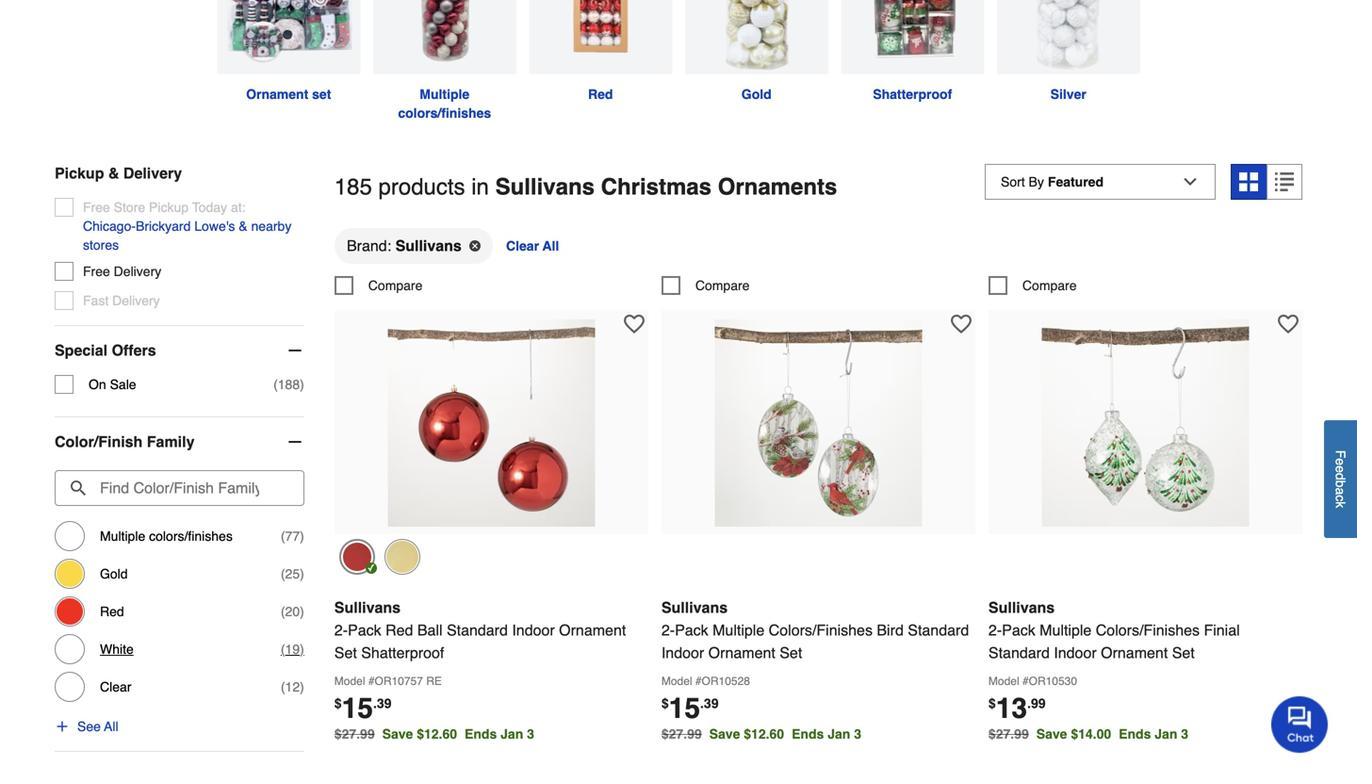Task type: locate. For each thing, give the bounding box(es) containing it.
compare inside 5014710013 element
[[1023, 278, 1077, 293]]

ends jan 3 element for actual price $13.99 element at the right bottom
[[1119, 727, 1196, 742]]

& up store
[[108, 165, 119, 182]]

actual price $15.39 element down model # or10757 re
[[334, 692, 392, 725]]

2 .39 from the left
[[700, 696, 719, 711]]

2 $27.99 save $12.60 ends jan 3 from the left
[[662, 727, 862, 742]]

2 horizontal spatial red
[[588, 87, 613, 102]]

) down minus image
[[300, 377, 304, 392]]

list box
[[334, 227, 1303, 276]]

indoor
[[512, 622, 555, 639], [662, 644, 704, 662], [1054, 644, 1097, 662]]

shatterproof up or10757
[[361, 644, 444, 662]]

5 ) from the top
[[300, 642, 304, 657]]

pack up model # or10757 re
[[348, 622, 381, 639]]

$27.99
[[334, 727, 375, 742], [662, 727, 702, 742], [989, 727, 1029, 742]]

$27.99 save $14.00 ends jan 3
[[989, 727, 1189, 742]]

2- up model # or10530 at the bottom
[[989, 622, 1002, 639]]

) for ( 188 )
[[300, 377, 304, 392]]

minus image
[[285, 341, 304, 360]]

$ down model # or10757 re
[[334, 696, 342, 711]]

compare
[[368, 278, 423, 293], [696, 278, 750, 293], [1023, 278, 1077, 293]]

3
[[527, 727, 534, 742], [854, 727, 862, 742], [1181, 727, 1189, 742]]

clear
[[506, 238, 539, 253], [100, 680, 131, 695]]

2 horizontal spatial $
[[989, 696, 996, 711]]

compare inside 5014710215 element
[[368, 278, 423, 293]]

ornament
[[246, 87, 308, 102], [559, 622, 626, 639], [709, 644, 776, 662], [1101, 644, 1168, 662]]

1 horizontal spatial .39
[[700, 696, 719, 711]]

1 vertical spatial free
[[83, 264, 110, 279]]

2 horizontal spatial heart outline image
[[1278, 314, 1299, 335]]

0 horizontal spatial colors/finishes
[[769, 622, 873, 639]]

1 jan from the left
[[501, 727, 523, 742]]

free up chicago-
[[83, 200, 110, 215]]

1 vertical spatial clear
[[100, 680, 131, 695]]

all down 185 products in sullivans christmas ornaments
[[543, 238, 559, 253]]

christmas ornaments color/finish family gold image
[[685, 0, 828, 74]]

1 horizontal spatial indoor
[[662, 644, 704, 662]]

all
[[543, 238, 559, 253], [104, 719, 118, 734]]

all inside "button"
[[543, 238, 559, 253]]

actual price $15.39 element
[[334, 692, 392, 725], [662, 692, 719, 725]]

1 vertical spatial all
[[104, 719, 118, 734]]

was price $27.99 element for savings save $12.60 element corresponding to first actual price $15.39 'element' from right
[[662, 722, 710, 742]]

2 3 from the left
[[854, 727, 862, 742]]

$27.99 down model # or10757 re
[[334, 727, 375, 742]]

sullivans down red image
[[334, 599, 401, 616]]

set inside sullivans 2-pack multiple colors/finishes bird standard indoor ornament set
[[780, 644, 802, 662]]

0 horizontal spatial actual price $15.39 element
[[334, 692, 392, 725]]

2- inside sullivans 2-pack red ball standard indoor ornament set shatterproof
[[334, 622, 348, 639]]

multiple up or10528 on the bottom right of page
[[713, 622, 765, 639]]

$ for actual price $13.99 element at the right bottom
[[989, 696, 996, 711]]

1 save from the left
[[382, 727, 413, 742]]

ends jan 3 element for first actual price $15.39 'element'
[[465, 727, 542, 742]]

e
[[1333, 458, 1349, 466], [1333, 466, 1349, 473]]

pickup up chicago-
[[55, 165, 104, 182]]

2- inside sullivans 2-pack multiple colors/finishes bird standard indoor ornament set
[[662, 622, 675, 639]]

1 horizontal spatial ends
[[792, 727, 824, 742]]

2 model from the left
[[662, 675, 692, 688]]

2 horizontal spatial standard
[[989, 644, 1050, 662]]

sullivans left close circle filled 'image'
[[396, 237, 462, 254]]

.99
[[1028, 696, 1046, 711]]

colors/finishes down find color/finish family text field
[[149, 529, 233, 544]]

3 # from the left
[[1023, 675, 1029, 688]]

multiple up or10530
[[1040, 622, 1092, 639]]

1 3 from the left
[[527, 727, 534, 742]]

standard inside sullivans 2-pack multiple colors/finishes finial standard indoor ornament set
[[989, 644, 1050, 662]]

was price $27.99 element
[[334, 722, 382, 742], [662, 722, 710, 742], [989, 722, 1037, 742]]

2 horizontal spatial 3
[[1181, 727, 1189, 742]]

special
[[55, 342, 107, 359]]

k
[[1333, 502, 1349, 508]]

19
[[285, 642, 300, 657]]

1 vertical spatial gold
[[100, 567, 128, 582]]

model up 13 on the right bottom of page
[[989, 675, 1020, 688]]

$
[[334, 696, 342, 711], [662, 696, 669, 711], [989, 696, 996, 711]]

fast
[[83, 293, 109, 308]]

indoor for 2-pack multiple colors/finishes finial standard indoor ornament set
[[1054, 644, 1097, 662]]

1 horizontal spatial savings save $12.60 element
[[710, 727, 869, 742]]

0 horizontal spatial red
[[100, 604, 124, 619]]

77
[[285, 529, 300, 544]]

savings save $12.60 element
[[382, 727, 542, 742], [710, 727, 869, 742]]

1 $12.60 from the left
[[417, 727, 457, 742]]

( 25 )
[[281, 567, 304, 582]]

3 for actual price $13.99 element at the right bottom
[[1181, 727, 1189, 742]]

1 vertical spatial pickup
[[149, 200, 189, 215]]

2 horizontal spatial #
[[1023, 675, 1029, 688]]

1 horizontal spatial $27.99 save $12.60 ends jan 3
[[662, 727, 862, 742]]

12
[[285, 680, 300, 695]]

2 horizontal spatial save
[[1037, 727, 1068, 742]]

2 heart outline image from the left
[[951, 314, 972, 335]]

e up b
[[1333, 466, 1349, 473]]

model
[[334, 675, 365, 688], [662, 675, 692, 688], [989, 675, 1020, 688]]

0 vertical spatial all
[[543, 238, 559, 253]]

0 horizontal spatial was price $27.99 element
[[334, 722, 382, 742]]

2 horizontal spatial set
[[1172, 644, 1195, 662]]

1 horizontal spatial was price $27.99 element
[[662, 722, 710, 742]]

sullivans for sullivans 2-pack red ball standard indoor ornament set shatterproof
[[334, 599, 401, 616]]

indoor inside sullivans 2-pack multiple colors/finishes bird standard indoor ornament set
[[662, 644, 704, 662]]

sullivans 2-pack multiple colors/finishes bird standard indoor ornament set
[[662, 599, 969, 662]]

actual price $13.99 element
[[989, 692, 1046, 725]]

save down or10528 on the bottom right of page
[[710, 727, 740, 742]]

( 20 )
[[281, 604, 304, 619]]

clear inside "button"
[[506, 238, 539, 253]]

0 horizontal spatial $27.99 save $12.60 ends jan 3
[[334, 727, 534, 742]]

2 pack from the left
[[675, 622, 709, 639]]

delivery up fast delivery at the left top
[[114, 264, 161, 279]]

compare for 5014710239 element
[[696, 278, 750, 293]]

1 model from the left
[[334, 675, 365, 688]]

on sale
[[89, 377, 136, 392]]

) up 25
[[300, 529, 304, 544]]

multiple colors/finishes down find color/finish family text field
[[100, 529, 233, 544]]

colors/finishes left finial
[[1096, 622, 1200, 639]]

0 horizontal spatial save
[[382, 727, 413, 742]]

2 free from the top
[[83, 264, 110, 279]]

2 $ from the left
[[662, 696, 669, 711]]

$ 15 .39 down model # or10528
[[662, 692, 719, 725]]

3 $27.99 from the left
[[989, 727, 1029, 742]]

$27.99 down model # or10528
[[662, 727, 702, 742]]

save for first actual price $15.39 'element'
[[382, 727, 413, 742]]

1 horizontal spatial multiple colors/finishes
[[398, 87, 491, 121]]

model for 2-pack multiple colors/finishes bird standard indoor ornament set
[[662, 675, 692, 688]]

actual price $15.39 element down model # or10528
[[662, 692, 719, 725]]

$ inside $ 13 .99
[[989, 696, 996, 711]]

0 horizontal spatial $27.99
[[334, 727, 375, 742]]

model left or10757
[[334, 675, 365, 688]]

brickyard
[[136, 219, 191, 234]]

ornament inside sullivans 2-pack red ball standard indoor ornament set shatterproof
[[559, 622, 626, 639]]

2 horizontal spatial model
[[989, 675, 1020, 688]]

1 vertical spatial colors/finishes
[[149, 529, 233, 544]]

1 ends from the left
[[465, 727, 497, 742]]

colors/finishes inside sullivans 2-pack multiple colors/finishes bird standard indoor ornament set
[[769, 622, 873, 639]]

2 horizontal spatial pack
[[1002, 622, 1036, 639]]

( for 20
[[281, 604, 285, 619]]

2 horizontal spatial $27.99
[[989, 727, 1029, 742]]

model left or10528 on the bottom right of page
[[662, 675, 692, 688]]

3 save from the left
[[1037, 727, 1068, 742]]

1 horizontal spatial colors/finishes
[[398, 106, 491, 121]]

$27.99 down 13 on the right bottom of page
[[989, 727, 1029, 742]]

standard right the bird
[[908, 622, 969, 639]]

colors/finishes down christmas ornaments color/finish family multiple colors/finishes image
[[398, 106, 491, 121]]

4 ) from the top
[[300, 604, 304, 619]]

0 horizontal spatial multiple colors/finishes
[[100, 529, 233, 544]]

1 was price $27.99 element from the left
[[334, 722, 382, 742]]

ends
[[465, 727, 497, 742], [792, 727, 824, 742], [1119, 727, 1151, 742]]

$27.99 save $12.60 ends jan 3
[[334, 727, 534, 742], [662, 727, 862, 742]]

1 horizontal spatial $
[[662, 696, 669, 711]]

0 horizontal spatial jan
[[501, 727, 523, 742]]

chicago-brickyard lowe's & nearby stores
[[83, 219, 292, 253]]

& down at:
[[239, 219, 248, 234]]

save down .99
[[1037, 727, 1068, 742]]

sullivans up model # or10528
[[662, 599, 728, 616]]

b
[[1333, 480, 1349, 488]]

1 horizontal spatial pack
[[675, 622, 709, 639]]

0 horizontal spatial indoor
[[512, 622, 555, 639]]

0 horizontal spatial $12.60
[[417, 727, 457, 742]]

$ 13 .99
[[989, 692, 1046, 725]]

3 was price $27.99 element from the left
[[989, 722, 1037, 742]]

1 2- from the left
[[334, 622, 348, 639]]

1 $ 15 .39 from the left
[[334, 692, 392, 725]]

christmas ornaments color/finish family red image
[[529, 0, 672, 74]]

3 ends jan 3 element from the left
[[1119, 727, 1196, 742]]

1 horizontal spatial ends jan 3 element
[[792, 727, 869, 742]]

1 $27.99 save $12.60 ends jan 3 from the left
[[334, 727, 534, 742]]

0 vertical spatial red
[[588, 87, 613, 102]]

.39 down model # or10757 re
[[373, 696, 392, 711]]

) down 19
[[300, 680, 304, 695]]

1 horizontal spatial standard
[[908, 622, 969, 639]]

1 horizontal spatial &
[[239, 219, 248, 234]]

sullivans 2-pack multiple colors/finishes bird standard indoor ornament set image
[[715, 319, 922, 527]]

0 vertical spatial clear
[[506, 238, 539, 253]]

1 horizontal spatial $27.99
[[662, 727, 702, 742]]

3 pack from the left
[[1002, 622, 1036, 639]]

(
[[273, 377, 278, 392], [281, 529, 285, 544], [281, 567, 285, 582], [281, 604, 285, 619], [281, 642, 285, 657], [281, 680, 285, 695]]

chicago-brickyard lowe's & nearby stores button
[[83, 217, 304, 255]]

pack
[[348, 622, 381, 639], [675, 622, 709, 639], [1002, 622, 1036, 639]]

brand:
[[347, 237, 391, 254]]

1 15 from the left
[[342, 692, 373, 725]]

1 horizontal spatial 15
[[669, 692, 700, 725]]

2 vertical spatial delivery
[[112, 293, 160, 308]]

5014710013 element
[[989, 276, 1077, 295]]

standard right ball
[[447, 622, 508, 639]]

0 horizontal spatial compare
[[368, 278, 423, 293]]

shatterproof
[[873, 87, 952, 102], [361, 644, 444, 662]]

3 model from the left
[[989, 675, 1020, 688]]

sullivans inside sullivans 2-pack multiple colors/finishes bird standard indoor ornament set
[[662, 599, 728, 616]]

0 horizontal spatial 2-
[[334, 622, 348, 639]]

2 horizontal spatial compare
[[1023, 278, 1077, 293]]

gold up white
[[100, 567, 128, 582]]

red down christmas ornaments color/finish family red image
[[588, 87, 613, 102]]

clear down white
[[100, 680, 131, 695]]

25
[[285, 567, 300, 582]]

185
[[334, 174, 372, 200]]

delivery up the free store pickup today at: at the left top of the page
[[123, 165, 182, 182]]

multiple colors/finishes
[[398, 87, 491, 121], [100, 529, 233, 544]]

# for sullivans 2-pack multiple colors/finishes finial standard indoor ornament set
[[1023, 675, 1029, 688]]

) up 19
[[300, 604, 304, 619]]

3 ) from the top
[[300, 567, 304, 582]]

3 $ from the left
[[989, 696, 996, 711]]

1 horizontal spatial $ 15 .39
[[662, 692, 719, 725]]

finial
[[1204, 622, 1240, 639]]

store
[[114, 200, 145, 215]]

pickup up brickyard
[[149, 200, 189, 215]]

0 horizontal spatial 15
[[342, 692, 373, 725]]

multiple inside sullivans 2-pack multiple colors/finishes finial standard indoor ornament set
[[1040, 622, 1092, 639]]

1 horizontal spatial compare
[[696, 278, 750, 293]]

2- for 2-pack red ball standard indoor ornament set shatterproof
[[334, 622, 348, 639]]

2 jan from the left
[[828, 727, 851, 742]]

pack inside sullivans 2-pack red ball standard indoor ornament set shatterproof
[[348, 622, 381, 639]]

delivery down free delivery
[[112, 293, 160, 308]]

pickup
[[55, 165, 104, 182], [149, 200, 189, 215]]

pack up model # or10528
[[675, 622, 709, 639]]

.39
[[373, 696, 392, 711], [700, 696, 719, 711]]

2- up model # or10757 re
[[334, 622, 348, 639]]

shatterproof down christmas ornaments shatterproof yes image
[[873, 87, 952, 102]]

1 savings save $12.60 element from the left
[[382, 727, 542, 742]]

standard for 2-pack multiple colors/finishes finial standard indoor ornament set
[[989, 644, 1050, 662]]

standard inside sullivans 2-pack multiple colors/finishes bird standard indoor ornament set
[[908, 622, 969, 639]]

.39 for first actual price $15.39 'element'
[[373, 696, 392, 711]]

sale
[[110, 377, 136, 392]]

clear right close circle filled 'image'
[[506, 238, 539, 253]]

0 horizontal spatial $
[[334, 696, 342, 711]]

2 compare from the left
[[696, 278, 750, 293]]

1 horizontal spatial pickup
[[149, 200, 189, 215]]

was price $27.99 element down model # or10757 re
[[334, 722, 382, 742]]

# for sullivans 2-pack multiple colors/finishes bird standard indoor ornament set
[[696, 675, 702, 688]]

$ 15 .39 for 'was price $27.99' element associated with savings save $12.60 element corresponding to first actual price $15.39 'element' from right
[[662, 692, 719, 725]]

$27.99 for first actual price $15.39 'element'
[[334, 727, 375, 742]]

1 horizontal spatial all
[[543, 238, 559, 253]]

list box containing brand:
[[334, 227, 1303, 276]]

2 horizontal spatial was price $27.99 element
[[989, 722, 1037, 742]]

2 horizontal spatial jan
[[1155, 727, 1178, 742]]

$27.99 save $12.60 ends jan 3 down or10528 on the bottom right of page
[[662, 727, 862, 742]]

3 ends from the left
[[1119, 727, 1151, 742]]

1 horizontal spatial jan
[[828, 727, 851, 742]]

$ down model # or10528
[[662, 696, 669, 711]]

$27.99 save $12.60 ends jan 3 down re
[[334, 727, 534, 742]]

0 vertical spatial gold
[[742, 87, 772, 102]]

2 15 from the left
[[669, 692, 700, 725]]

$ 15 .39 down model # or10757 re
[[334, 692, 392, 725]]

2 ends jan 3 element from the left
[[792, 727, 869, 742]]

red link
[[523, 0, 679, 104]]

1 horizontal spatial set
[[780, 644, 802, 662]]

pack inside sullivans 2-pack multiple colors/finishes finial standard indoor ornament set
[[1002, 622, 1036, 639]]

0 horizontal spatial model
[[334, 675, 365, 688]]

)
[[300, 377, 304, 392], [300, 529, 304, 544], [300, 567, 304, 582], [300, 604, 304, 619], [300, 642, 304, 657], [300, 680, 304, 695]]

1 ) from the top
[[300, 377, 304, 392]]

6 ) from the top
[[300, 680, 304, 695]]

pack inside sullivans 2-pack multiple colors/finishes bird standard indoor ornament set
[[675, 622, 709, 639]]

silver
[[1051, 87, 1087, 102]]

grid view image
[[1240, 173, 1258, 191]]

$12.60 for first actual price $15.39 'element' from right
[[744, 727, 784, 742]]

pack for 2-pack red ball standard indoor ornament set shatterproof
[[348, 622, 381, 639]]

gold image
[[384, 539, 420, 575]]

standard for 2-pack multiple colors/finishes bird standard indoor ornament set
[[908, 622, 969, 639]]

0 horizontal spatial $ 15 .39
[[334, 692, 392, 725]]

2- up model # or10528
[[662, 622, 675, 639]]

1 vertical spatial delivery
[[114, 264, 161, 279]]

ends for first actual price $15.39 'element' from right
[[792, 727, 824, 742]]

red image
[[339, 539, 375, 575]]

1 horizontal spatial actual price $15.39 element
[[662, 692, 719, 725]]

0 vertical spatial colors/finishes
[[398, 106, 491, 121]]

was price $27.99 element down model # or10528
[[662, 722, 710, 742]]

0 horizontal spatial standard
[[447, 622, 508, 639]]

red up white
[[100, 604, 124, 619]]

pack up model # or10530 at the bottom
[[1002, 622, 1036, 639]]

gold
[[742, 87, 772, 102], [100, 567, 128, 582]]

2 # from the left
[[696, 675, 702, 688]]

compare inside 5014710239 element
[[696, 278, 750, 293]]

15 down model # or10528
[[669, 692, 700, 725]]

$12.60 down re
[[417, 727, 457, 742]]

indoor inside sullivans 2-pack multiple colors/finishes finial standard indoor ornament set
[[1054, 644, 1097, 662]]

red
[[588, 87, 613, 102], [100, 604, 124, 619], [386, 622, 413, 639]]

) for ( 12 )
[[300, 680, 304, 695]]

) up '12'
[[300, 642, 304, 657]]

sullivans up model # or10530 at the bottom
[[989, 599, 1055, 616]]

2 was price $27.99 element from the left
[[662, 722, 710, 742]]

list view image
[[1275, 173, 1294, 191]]

2 horizontal spatial ends jan 3 element
[[1119, 727, 1196, 742]]

heart outline image
[[624, 314, 645, 335], [951, 314, 972, 335], [1278, 314, 1299, 335]]

( 77 )
[[281, 529, 304, 544]]

1 vertical spatial &
[[239, 219, 248, 234]]

multiple colors/finishes link
[[367, 0, 523, 123]]

1 .39 from the left
[[373, 696, 392, 711]]

all inside button
[[104, 719, 118, 734]]

sullivans inside list box
[[396, 237, 462, 254]]

2 2- from the left
[[662, 622, 675, 639]]

savings save $12.60 element for first actual price $15.39 'element'
[[382, 727, 542, 742]]

2 $12.60 from the left
[[744, 727, 784, 742]]

0 horizontal spatial set
[[334, 644, 357, 662]]

1 horizontal spatial shatterproof
[[873, 87, 952, 102]]

indoor inside sullivans 2-pack red ball standard indoor ornament set shatterproof
[[512, 622, 555, 639]]

silver link
[[991, 0, 1147, 104]]

0 vertical spatial pickup
[[55, 165, 104, 182]]

1 colors/finishes from the left
[[769, 622, 873, 639]]

multiple down christmas ornaments color/finish family multiple colors/finishes image
[[420, 87, 470, 102]]

2 horizontal spatial ends
[[1119, 727, 1151, 742]]

#
[[368, 675, 375, 688], [696, 675, 702, 688], [1023, 675, 1029, 688]]

0 horizontal spatial all
[[104, 719, 118, 734]]

sullivans inside sullivans 2-pack red ball standard indoor ornament set shatterproof
[[334, 599, 401, 616]]

multiple colors/finishes down christmas ornaments color/finish family multiple colors/finishes image
[[398, 87, 491, 121]]

0 horizontal spatial colors/finishes
[[149, 529, 233, 544]]

$ 15 .39
[[334, 692, 392, 725], [662, 692, 719, 725]]

) up ( 20 ) at left bottom
[[300, 567, 304, 582]]

color/finish family
[[55, 433, 195, 451]]

1 pack from the left
[[348, 622, 381, 639]]

1 horizontal spatial clear
[[506, 238, 539, 253]]

2 ends from the left
[[792, 727, 824, 742]]

ornament set link
[[211, 0, 367, 104]]

1 # from the left
[[368, 675, 375, 688]]

$12.60
[[417, 727, 457, 742], [744, 727, 784, 742]]

1 horizontal spatial save
[[710, 727, 740, 742]]

1 set from the left
[[334, 644, 357, 662]]

set inside sullivans 2-pack multiple colors/finishes finial standard indoor ornament set
[[1172, 644, 1195, 662]]

indoor for 2-pack multiple colors/finishes bird standard indoor ornament set
[[662, 644, 704, 662]]

15 down model # or10757 re
[[342, 692, 373, 725]]

e up d
[[1333, 458, 1349, 466]]

gold down christmas ornaments color/finish family gold image
[[742, 87, 772, 102]]

0 horizontal spatial pack
[[348, 622, 381, 639]]

colors/finishes left the bird
[[769, 622, 873, 639]]

at:
[[231, 200, 246, 215]]

sullivans inside sullivans 2-pack multiple colors/finishes finial standard indoor ornament set
[[989, 599, 1055, 616]]

0 horizontal spatial .39
[[373, 696, 392, 711]]

( for 12
[[281, 680, 285, 695]]

1 horizontal spatial red
[[386, 622, 413, 639]]

0 horizontal spatial 3
[[527, 727, 534, 742]]

2 colors/finishes from the left
[[1096, 622, 1200, 639]]

0 horizontal spatial #
[[368, 675, 375, 688]]

colors/finishes inside sullivans 2-pack multiple colors/finishes finial standard indoor ornament set
[[1096, 622, 1200, 639]]

save down or10757
[[382, 727, 413, 742]]

1 $27.99 from the left
[[334, 727, 375, 742]]

set
[[334, 644, 357, 662], [780, 644, 802, 662], [1172, 644, 1195, 662]]

2 savings save $12.60 element from the left
[[710, 727, 869, 742]]

all right see in the bottom of the page
[[104, 719, 118, 734]]

in
[[472, 174, 489, 200]]

$27.99 for first actual price $15.39 'element' from right
[[662, 727, 702, 742]]

2 set from the left
[[780, 644, 802, 662]]

3 compare from the left
[[1023, 278, 1077, 293]]

on
[[89, 377, 106, 392]]

save for first actual price $15.39 'element' from right
[[710, 727, 740, 742]]

1 vertical spatial multiple colors/finishes
[[100, 529, 233, 544]]

2 ) from the top
[[300, 529, 304, 544]]

2- for 2-pack multiple colors/finishes bird standard indoor ornament set
[[662, 622, 675, 639]]

color/finish
[[55, 433, 143, 451]]

3 for first actual price $15.39 'element'
[[527, 727, 534, 742]]

2 save from the left
[[710, 727, 740, 742]]

model # or10757 re
[[334, 675, 442, 688]]

set inside sullivans 2-pack red ball standard indoor ornament set shatterproof
[[334, 644, 357, 662]]

.39 down model # or10528
[[700, 696, 719, 711]]

2 $27.99 from the left
[[662, 727, 702, 742]]

2 horizontal spatial indoor
[[1054, 644, 1097, 662]]

3 2- from the left
[[989, 622, 1002, 639]]

$ left .99
[[989, 696, 996, 711]]

standard up model # or10530 at the bottom
[[989, 644, 1050, 662]]

2- inside sullivans 2-pack multiple colors/finishes finial standard indoor ornament set
[[989, 622, 1002, 639]]

0 horizontal spatial clear
[[100, 680, 131, 695]]

red left ball
[[386, 622, 413, 639]]

savings save $12.60 element down re
[[382, 727, 542, 742]]

2-
[[334, 622, 348, 639], [662, 622, 675, 639], [989, 622, 1002, 639]]

) for ( 25 )
[[300, 567, 304, 582]]

0 horizontal spatial heart outline image
[[624, 314, 645, 335]]

1 $ from the left
[[334, 696, 342, 711]]

compare for 5014710215 element
[[368, 278, 423, 293]]

delivery
[[123, 165, 182, 182], [114, 264, 161, 279], [112, 293, 160, 308]]

colors/finishes
[[398, 106, 491, 121], [149, 529, 233, 544]]

1 ends jan 3 element from the left
[[465, 727, 542, 742]]

1 free from the top
[[83, 200, 110, 215]]

185 products in sullivans christmas ornaments
[[334, 174, 837, 200]]

0 horizontal spatial savings save $12.60 element
[[382, 727, 542, 742]]

1 compare from the left
[[368, 278, 423, 293]]

0 horizontal spatial gold
[[100, 567, 128, 582]]

2 $ 15 .39 from the left
[[662, 692, 719, 725]]

all for see all
[[104, 719, 118, 734]]

savings save $12.60 element down or10528 on the bottom right of page
[[710, 727, 869, 742]]

3 3 from the left
[[1181, 727, 1189, 742]]

0 vertical spatial &
[[108, 165, 119, 182]]

2 vertical spatial red
[[386, 622, 413, 639]]

$14.00
[[1071, 727, 1112, 742]]

free for free delivery
[[83, 264, 110, 279]]

0 horizontal spatial ends jan 3 element
[[465, 727, 542, 742]]

1 horizontal spatial model
[[662, 675, 692, 688]]

0 horizontal spatial ends
[[465, 727, 497, 742]]

3 set from the left
[[1172, 644, 1195, 662]]

1 horizontal spatial 2-
[[662, 622, 675, 639]]

was price $27.99 element down .99
[[989, 722, 1037, 742]]

1 horizontal spatial #
[[696, 675, 702, 688]]

15 for first actual price $15.39 'element' from right
[[669, 692, 700, 725]]

today
[[192, 200, 227, 215]]

$12.60 down or10528 on the bottom right of page
[[744, 727, 784, 742]]

15
[[342, 692, 373, 725], [669, 692, 700, 725]]

ends jan 3 element
[[465, 727, 542, 742], [792, 727, 869, 742], [1119, 727, 1196, 742]]

free down stores
[[83, 264, 110, 279]]

13
[[996, 692, 1028, 725]]

1 horizontal spatial 3
[[854, 727, 862, 742]]



Task type: describe. For each thing, give the bounding box(es) containing it.
set
[[312, 87, 331, 102]]

savings save $12.60 element for first actual price $15.39 'element' from right
[[710, 727, 869, 742]]

d
[[1333, 473, 1349, 480]]

Find Color/Finish Family text field
[[55, 470, 304, 506]]

ends for actual price $13.99 element at the right bottom
[[1119, 727, 1151, 742]]

ends for first actual price $15.39 'element'
[[465, 727, 497, 742]]

re
[[426, 675, 442, 688]]

model # or10528
[[662, 675, 750, 688]]

offers
[[112, 342, 156, 359]]

products
[[379, 174, 465, 200]]

multiple inside multiple colors/finishes
[[420, 87, 470, 102]]

christmas ornaments type ornament set image
[[217, 0, 360, 74]]

$27.99 save $12.60 ends jan 3 for first actual price $15.39 'element' from right ends jan 3 element
[[662, 727, 862, 742]]

sullivans for sullivans 2-pack multiple colors/finishes finial standard indoor ornament set
[[989, 599, 1055, 616]]

& inside chicago-brickyard lowe's & nearby stores
[[239, 219, 248, 234]]

$27.99 for actual price $13.99 element at the right bottom
[[989, 727, 1029, 742]]

multiple down find color/finish family text field
[[100, 529, 145, 544]]

3 heart outline image from the left
[[1278, 314, 1299, 335]]

clear all button
[[504, 227, 561, 265]]

ends jan 3 element for first actual price $15.39 'element' from right
[[792, 727, 869, 742]]

color/finish family button
[[55, 418, 304, 467]]

chicago-
[[83, 219, 136, 234]]

$27.99 save $12.60 ends jan 3 for ends jan 3 element related to first actual price $15.39 'element'
[[334, 727, 534, 742]]

5014710239 element
[[662, 276, 750, 295]]

minus image
[[285, 433, 304, 452]]

sullivans for sullivans 2-pack multiple colors/finishes bird standard indoor ornament set
[[662, 599, 728, 616]]

nearby
[[251, 219, 292, 234]]

( for 25
[[281, 567, 285, 582]]

standard inside sullivans 2-pack red ball standard indoor ornament set shatterproof
[[447, 622, 508, 639]]

0 vertical spatial multiple colors/finishes
[[398, 87, 491, 121]]

0 horizontal spatial pickup
[[55, 165, 104, 182]]

colors/finishes for finial
[[1096, 622, 1200, 639]]

plus image
[[55, 719, 70, 734]]

$ for first actual price $15.39 'element'
[[334, 696, 342, 711]]

shatterproof inside sullivans 2-pack red ball standard indoor ornament set shatterproof
[[361, 644, 444, 662]]

or10757
[[375, 675, 423, 688]]

model for 2-pack multiple colors/finishes finial standard indoor ornament set
[[989, 675, 1020, 688]]

see
[[77, 719, 101, 734]]

f
[[1333, 450, 1349, 458]]

2- for 2-pack multiple colors/finishes finial standard indoor ornament set
[[989, 622, 1002, 639]]

stores
[[83, 238, 119, 253]]

3 jan from the left
[[1155, 727, 1178, 742]]

christmas ornaments color/finish family silver image
[[997, 0, 1140, 74]]

shatterproof link
[[835, 0, 991, 104]]

$12.60 for first actual price $15.39 'element'
[[417, 727, 457, 742]]

ornament set
[[246, 87, 331, 102]]

( for 188
[[273, 377, 278, 392]]

compare for 5014710013 element
[[1023, 278, 1077, 293]]

brand: sullivans
[[347, 237, 462, 254]]

special offers
[[55, 342, 156, 359]]

colors/finishes for bird
[[769, 622, 873, 639]]

ball
[[417, 622, 443, 639]]

bird
[[877, 622, 904, 639]]

set for sullivans 2-pack multiple colors/finishes bird standard indoor ornament set
[[780, 644, 802, 662]]

1 actual price $15.39 element from the left
[[334, 692, 392, 725]]

15 for first actual price $15.39 'element'
[[342, 692, 373, 725]]

ornament inside sullivans 2-pack multiple colors/finishes finial standard indoor ornament set
[[1101, 644, 1168, 662]]

save for actual price $13.99 element at the right bottom
[[1037, 727, 1068, 742]]

) for ( 19 )
[[300, 642, 304, 657]]

3 for first actual price $15.39 'element' from right
[[854, 727, 862, 742]]

) for ( 20 )
[[300, 604, 304, 619]]

( 188 )
[[273, 377, 304, 392]]

sullivans 2-pack red ball standard indoor ornament set shatterproof
[[334, 599, 626, 662]]

set for sullivans 2-pack multiple colors/finishes finial standard indoor ornament set
[[1172, 644, 1195, 662]]

2 e from the top
[[1333, 466, 1349, 473]]

white
[[100, 642, 134, 657]]

( 19 )
[[281, 642, 304, 657]]

model for 2-pack red ball standard indoor ornament set shatterproof
[[334, 675, 365, 688]]

multiple inside sullivans 2-pack multiple colors/finishes bird standard indoor ornament set
[[713, 622, 765, 639]]

ornament inside sullivans 2-pack multiple colors/finishes bird standard indoor ornament set
[[709, 644, 776, 662]]

special offers button
[[55, 326, 304, 375]]

f e e d b a c k button
[[1324, 420, 1357, 538]]

sullivans up 'clear all' "button"
[[495, 174, 595, 200]]

fast delivery
[[83, 293, 160, 308]]

0 vertical spatial delivery
[[123, 165, 182, 182]]

lowe's
[[194, 219, 235, 234]]

christmas ornaments shatterproof yes image
[[841, 0, 984, 74]]

( for 77
[[281, 529, 285, 544]]

savings save $14.00 element
[[1037, 727, 1196, 742]]

188
[[278, 377, 300, 392]]

clear for clear
[[100, 680, 131, 695]]

5014710215 element
[[334, 276, 423, 295]]

free delivery
[[83, 264, 161, 279]]

$ for first actual price $15.39 'element' from right
[[662, 696, 669, 711]]

pack for 2-pack multiple colors/finishes finial standard indoor ornament set
[[1002, 622, 1036, 639]]

delivery for fast delivery
[[112, 293, 160, 308]]

red inside sullivans 2-pack red ball standard indoor ornament set shatterproof
[[386, 622, 413, 639]]

close circle filled image
[[469, 240, 481, 252]]

see all button
[[55, 717, 118, 736]]

0 horizontal spatial &
[[108, 165, 119, 182]]

free for free store pickup today at:
[[83, 200, 110, 215]]

family
[[147, 433, 195, 451]]

0 vertical spatial shatterproof
[[873, 87, 952, 102]]

sullivans 2-pack multiple colors/finishes finial standard indoor ornament set
[[989, 599, 1240, 662]]

or10530
[[1029, 675, 1078, 688]]

a
[[1333, 488, 1349, 495]]

was price $27.99 element for first actual price $15.39 'element' savings save $12.60 element
[[334, 722, 382, 742]]

see all
[[77, 719, 118, 734]]

( 12 )
[[281, 680, 304, 695]]

( for 19
[[281, 642, 285, 657]]

all for clear all
[[543, 238, 559, 253]]

clear all
[[506, 238, 559, 253]]

clear for clear all
[[506, 238, 539, 253]]

or10528
[[702, 675, 750, 688]]

model # or10530
[[989, 675, 1078, 688]]

delivery for free delivery
[[114, 264, 161, 279]]

pickup & delivery
[[55, 165, 182, 182]]

1 horizontal spatial gold
[[742, 87, 772, 102]]

) for ( 77 )
[[300, 529, 304, 544]]

# for sullivans 2-pack red ball standard indoor ornament set shatterproof
[[368, 675, 375, 688]]

was price $27.99 element for savings save $14.00 element
[[989, 722, 1037, 742]]

2 actual price $15.39 element from the left
[[662, 692, 719, 725]]

sullivans 2-pack multiple colors/finishes finial standard indoor ornament set image
[[1042, 319, 1250, 527]]

1 heart outline image from the left
[[624, 314, 645, 335]]

sullivans 2-pack red ball standard indoor ornament set shatterproof image
[[388, 319, 595, 527]]

c
[[1333, 495, 1349, 502]]

free store pickup today at:
[[83, 200, 246, 215]]

christmas ornaments color/finish family multiple colors/finishes image
[[373, 0, 516, 74]]

1 e from the top
[[1333, 458, 1349, 466]]

gold link
[[679, 0, 835, 104]]

.39 for first actual price $15.39 'element' from right
[[700, 696, 719, 711]]

pack for 2-pack multiple colors/finishes bird standard indoor ornament set
[[675, 622, 709, 639]]

20
[[285, 604, 300, 619]]

christmas
[[601, 174, 712, 200]]

f e e d b a c k
[[1333, 450, 1349, 508]]

$ 15 .39 for 'was price $27.99' element related to first actual price $15.39 'element' savings save $12.60 element
[[334, 692, 392, 725]]

ornaments
[[718, 174, 837, 200]]

chat invite button image
[[1272, 696, 1329, 753]]



Task type: vqa. For each thing, say whether or not it's contained in the screenshot.


